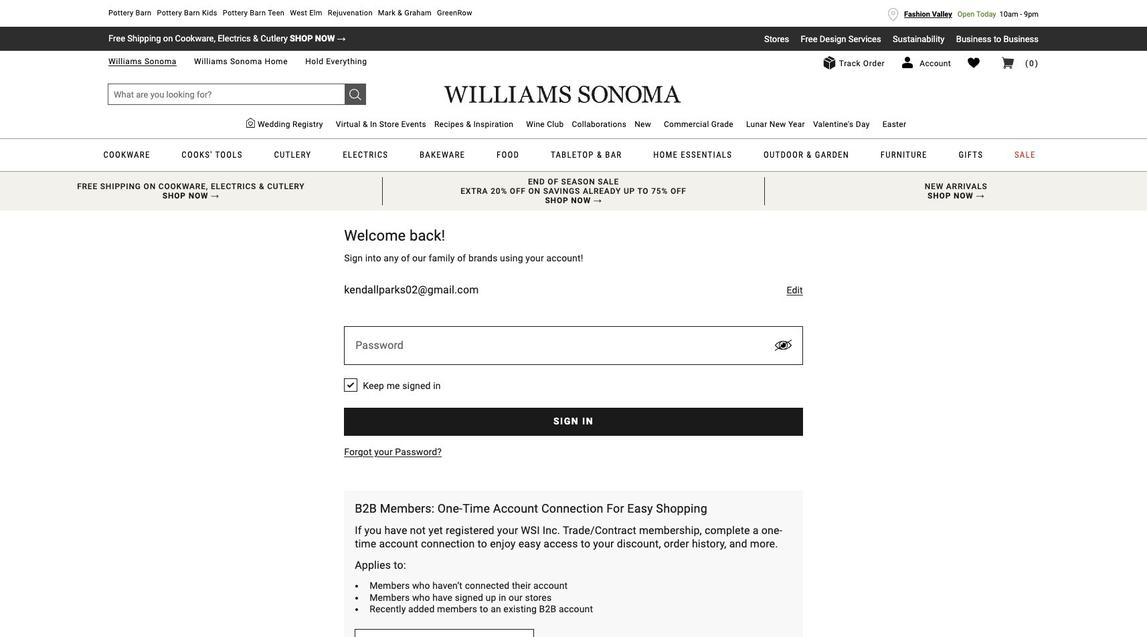 Task type: locate. For each thing, give the bounding box(es) containing it.
None checkbox
[[344, 379, 357, 392]]



Task type: describe. For each thing, give the bounding box(es) containing it.
Password password field
[[344, 326, 803, 365]]

Search search field
[[108, 84, 366, 105]]



Task type: vqa. For each thing, say whether or not it's contained in the screenshot.
See
no



